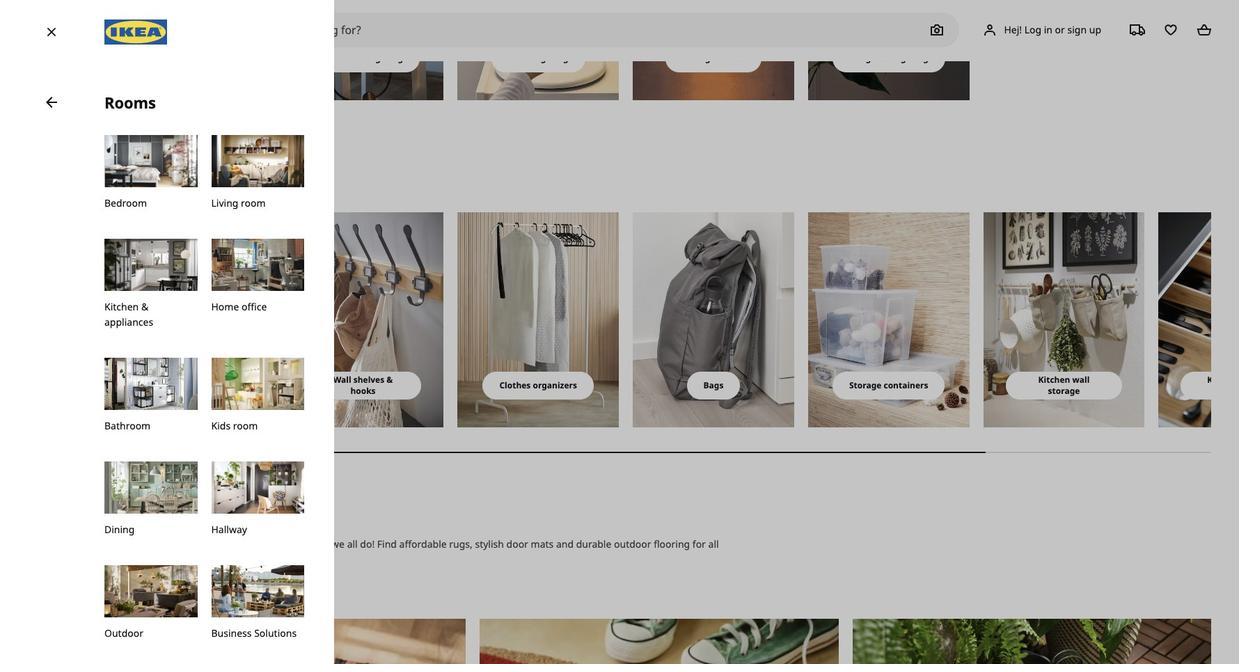 Task type: describe. For each thing, give the bounding box(es) containing it.
room inside 'need a new rug to tie your room together? sure, we all do! find affordable rugs, stylish door mats and durable outdoor flooring for all spaces and all sizes.'
[[232, 538, 256, 551]]

up
[[1090, 23, 1102, 36]]

room for kids room
[[233, 419, 258, 433]]

sizes.
[[174, 553, 198, 566]]

bathroom
[[104, 419, 151, 433]]

0 vertical spatial flooring
[[169, 507, 235, 530]]

hej! log in or sign up link
[[966, 16, 1119, 44]]

& for kitchen
[[141, 300, 148, 314]]

hallway
[[211, 523, 247, 537]]

track order image
[[1124, 16, 1152, 44]]

sure,
[[306, 538, 329, 551]]

dining link
[[104, 462, 197, 538]]

mats
[[531, 538, 554, 551]]

kids room link
[[211, 358, 304, 434]]

favorites image
[[1158, 16, 1185, 44]]

stylish
[[475, 538, 504, 551]]

do!
[[360, 538, 375, 551]]

rugs & flooring
[[107, 507, 235, 530]]

shopping bag image
[[1191, 16, 1219, 44]]

need
[[107, 538, 132, 551]]

spaces
[[107, 553, 138, 566]]

durable
[[576, 538, 612, 551]]

a
[[134, 538, 140, 551]]

0 vertical spatial and
[[556, 538, 574, 551]]

rooms
[[104, 92, 156, 113]]

for
[[693, 538, 706, 551]]

tie
[[194, 538, 206, 551]]

kids
[[211, 419, 231, 433]]

in
[[1045, 23, 1053, 36]]

or
[[1056, 23, 1066, 36]]

flooring inside 'need a new rug to tie your room together? sure, we all do! find affordable rugs, stylish door mats and durable outdoor flooring for all spaces and all sizes.'
[[654, 538, 690, 551]]

kitchen
[[104, 300, 139, 314]]

dining
[[104, 523, 135, 537]]

business solutions link
[[211, 566, 304, 642]]

rugs
[[107, 507, 148, 530]]

kitchen & appliances
[[104, 300, 153, 329]]

door
[[507, 538, 529, 551]]

your
[[208, 538, 229, 551]]

business solutions
[[211, 627, 297, 640]]

ikea logotype, go to start page image
[[104, 20, 167, 45]]



Task type: locate. For each thing, give the bounding box(es) containing it.
flooring
[[169, 507, 235, 530], [654, 538, 690, 551]]

kitchen & appliances link
[[104, 239, 197, 330]]

hej!
[[1005, 23, 1022, 36]]

new
[[142, 538, 161, 551]]

home
[[211, 300, 239, 314]]

0 horizontal spatial flooring
[[169, 507, 235, 530]]

all right we
[[347, 538, 358, 551]]

room right living
[[241, 196, 266, 210]]

solutions
[[254, 627, 297, 640]]

2 horizontal spatial all
[[709, 538, 719, 551]]

1 vertical spatial and
[[141, 553, 158, 566]]

to
[[182, 538, 192, 551]]

& up the appliances
[[141, 300, 148, 314]]

0 horizontal spatial &
[[141, 300, 148, 314]]

home office
[[211, 300, 267, 314]]

and
[[556, 538, 574, 551], [141, 553, 158, 566]]

flooring up 'tie'
[[169, 507, 235, 530]]

living room
[[211, 196, 266, 210]]

0 vertical spatial &
[[141, 300, 148, 314]]

1 vertical spatial flooring
[[654, 538, 690, 551]]

& inside kitchen & appliances
[[141, 300, 148, 314]]

1 vertical spatial &
[[152, 507, 165, 530]]

and down new at the left of page
[[141, 553, 158, 566]]

2 vertical spatial room
[[232, 538, 256, 551]]

hej! log in or sign up
[[1005, 23, 1102, 36]]

& for rugs
[[152, 507, 165, 530]]

1 horizontal spatial all
[[347, 538, 358, 551]]

room right kids
[[233, 419, 258, 433]]

all down rug
[[161, 553, 171, 566]]

bathroom link
[[104, 358, 197, 434]]

0 vertical spatial room
[[241, 196, 266, 210]]

bedroom link
[[104, 135, 197, 211]]

appliances
[[104, 316, 153, 329]]

outdoor link
[[104, 566, 197, 642]]

room for living room
[[241, 196, 266, 210]]

all
[[347, 538, 358, 551], [709, 538, 719, 551], [161, 553, 171, 566]]

log
[[1025, 23, 1042, 36]]

rugs,
[[449, 538, 473, 551]]

1 horizontal spatial flooring
[[654, 538, 690, 551]]

hallway link
[[211, 462, 304, 538]]

home office link
[[211, 239, 304, 315]]

sign
[[1068, 23, 1087, 36]]

and right the mats
[[556, 538, 574, 551]]

kids room
[[211, 419, 258, 433]]

room
[[241, 196, 266, 210], [233, 419, 258, 433], [232, 538, 256, 551]]

affordable
[[400, 538, 447, 551]]

outdoor
[[104, 627, 143, 640]]

rug
[[164, 538, 180, 551]]

all right for
[[709, 538, 719, 551]]

0 horizontal spatial and
[[141, 553, 158, 566]]

1 horizontal spatial and
[[556, 538, 574, 551]]

living
[[211, 196, 238, 210]]

submenu for rooms element
[[91, 113, 318, 664]]

need a new rug to tie your room together? sure, we all do! find affordable rugs, stylish door mats and durable outdoor flooring for all spaces and all sizes.
[[107, 538, 719, 566]]

business
[[211, 627, 252, 640]]

office
[[242, 300, 267, 314]]

& up new at the left of page
[[152, 507, 165, 530]]

find
[[377, 538, 397, 551]]

together?
[[259, 538, 303, 551]]

outdoor
[[614, 538, 652, 551]]

1 vertical spatial room
[[233, 419, 258, 433]]

room down 'hallway'
[[232, 538, 256, 551]]

flooring left for
[[654, 538, 690, 551]]

bedroom
[[104, 196, 147, 210]]

None search field
[[192, 13, 960, 47]]

&
[[141, 300, 148, 314], [152, 507, 165, 530]]

we
[[332, 538, 345, 551]]

1 horizontal spatial &
[[152, 507, 165, 530]]

0 horizontal spatial all
[[161, 553, 171, 566]]

living room link
[[211, 135, 304, 211]]



Task type: vqa. For each thing, say whether or not it's contained in the screenshot.
Sure,
yes



